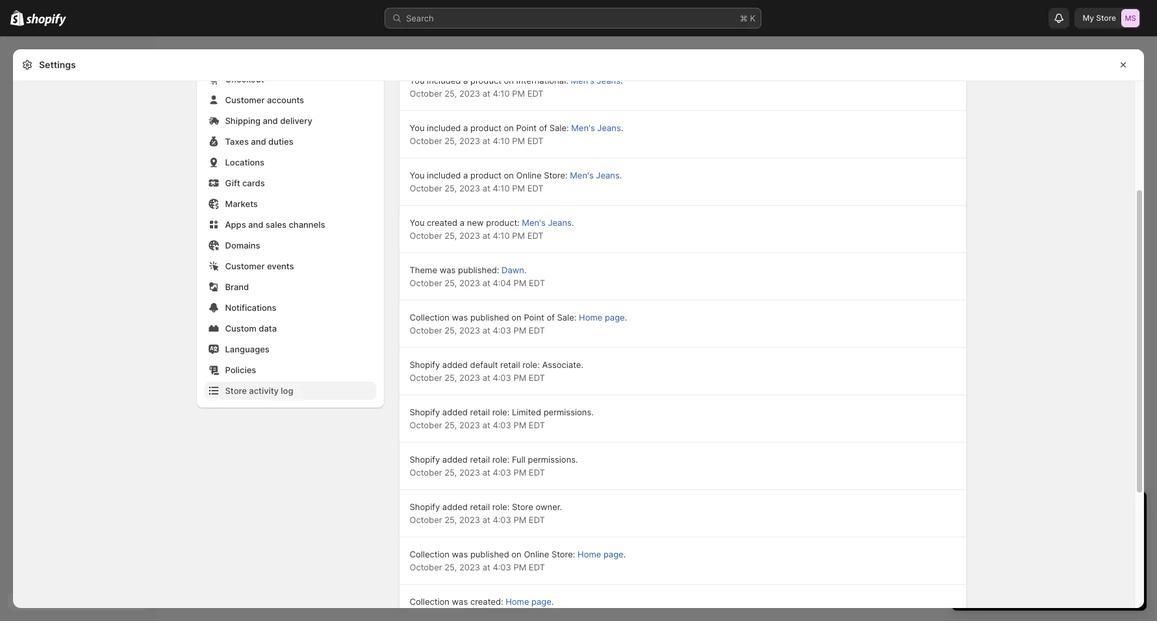 Task type: vqa. For each thing, say whether or not it's contained in the screenshot.
Company Text Box
no



Task type: describe. For each thing, give the bounding box(es) containing it.
and for sales
[[248, 220, 263, 230]]

edt inside shopify added retail role: full permissions. october 25, 2023 at 4:03 pm edt
[[529, 468, 545, 478]]

25, inside 'theme was published: dawn . october 25, 2023 at 4:04 pm edt'
[[445, 278, 457, 289]]

25, inside collection was published on point of sale: home page . october 25, 2023 at 4:03 pm edt
[[445, 326, 457, 336]]

brand link
[[204, 278, 376, 296]]

4:10 inside you included a product on point of sale: men's jeans . october 25, 2023 at 4:10 pm edt
[[493, 136, 510, 146]]

men's inside the you created a new product: men's jeans . october 25, 2023 at 4:10 pm edt
[[522, 218, 546, 228]]

your
[[965, 527, 983, 537]]

edt inside you included a product on international: men's jeans . october 25, 2023 at 4:10 pm edt
[[527, 88, 544, 99]]

men's inside you included a product on point of sale: men's jeans . october 25, 2023 at 4:10 pm edt
[[571, 123, 595, 133]]

on inside you included a product on online store: men's jeans . october 25, 2023 at 4:10 pm edt
[[504, 170, 514, 181]]

jeans inside you included a product on online store: men's jeans . october 25, 2023 at 4:10 pm edt
[[596, 170, 620, 181]]

25, inside you included a product on online store: men's jeans . october 25, 2023 at 4:10 pm edt
[[445, 183, 457, 194]]

3 inside dropdown button
[[965, 504, 973, 519]]

on inside the 3 days left in your trial "element"
[[1025, 527, 1035, 537]]

october inside shopify added retail role: full permissions. october 25, 2023 at 4:03 pm edt
[[410, 468, 442, 478]]

2 for from the left
[[1036, 561, 1047, 571]]

dawn
[[502, 265, 524, 276]]

checkout link
[[204, 70, 376, 88]]

product:
[[486, 218, 520, 228]]

data
[[259, 324, 277, 334]]

october inside shopify added retail role: limited permissions. october 25, 2023 at 4:03 pm edt
[[410, 421, 442, 431]]

created
[[427, 218, 458, 228]]

role: for store
[[492, 502, 510, 513]]

on inside collection was published on online store: home page . october 25, 2023 at 4:03 pm edt
[[512, 550, 522, 560]]

at inside the you created a new product: men's jeans . october 25, 2023 at 4:10 pm edt
[[483, 231, 491, 241]]

october inside the you created a new product: men's jeans . october 25, 2023 at 4:10 pm edt
[[410, 231, 442, 241]]

you included a product on international: men's jeans . october 25, 2023 at 4:10 pm edt
[[410, 75, 623, 99]]

1 vertical spatial trial
[[986, 527, 1001, 537]]

at inside 'theme was published: dawn . october 25, 2023 at 4:04 pm edt'
[[483, 278, 491, 289]]

extend
[[1029, 548, 1057, 558]]

added for shopify added retail role: limited permissions. october 25, 2023 at 4:03 pm edt
[[442, 408, 468, 418]]

store: inside you included a product on online store: men's jeans . october 25, 2023 at 4:10 pm edt
[[544, 170, 568, 181]]

retail for store
[[470, 502, 490, 513]]

locations
[[225, 157, 265, 168]]

page inside collection was published on point of sale: home page . october 25, 2023 at 4:03 pm edt
[[605, 313, 625, 323]]

⌘ k
[[740, 13, 756, 23]]

at inside shopify added retail role: full permissions. october 25, 2023 at 4:03 pm edt
[[483, 468, 491, 478]]

edt inside the you created a new product: men's jeans . october 25, 2023 at 4:10 pm edt
[[527, 231, 544, 241]]

custom data link
[[204, 320, 376, 338]]

4:03 inside collection was published on point of sale: home page . october 25, 2023 at 4:03 pm edt
[[493, 326, 511, 336]]

included for october
[[427, 123, 461, 133]]

pm inside collection was published on point of sale: home page . october 25, 2023 at 4:03 pm edt
[[514, 326, 527, 336]]

october inside you included a product on point of sale: men's jeans . october 25, 2023 at 4:10 pm edt
[[410, 136, 442, 146]]

3 days left in your trial
[[965, 504, 1102, 519]]

october inside you included a product on online store: men's jeans . october 25, 2023 at 4:10 pm edt
[[410, 183, 442, 194]]

shopify added default retail role: associate. october 25, 2023 at 4:03 pm edt
[[410, 360, 584, 383]]

. inside you included a product on international: men's jeans . october 25, 2023 at 4:10 pm edt
[[621, 75, 623, 86]]

was for october
[[452, 313, 468, 323]]

languages
[[225, 344, 270, 355]]

customer events link
[[204, 257, 376, 276]]

2023 inside shopify added retail role: limited permissions. october 25, 2023 at 4:03 pm edt
[[459, 421, 480, 431]]

store inside store activity log link
[[225, 386, 247, 396]]

point inside collection was published on point of sale: home page . october 25, 2023 at 4:03 pm edt
[[524, 313, 544, 323]]

pm inside the you created a new product: men's jeans . october 25, 2023 at 4:10 pm edt
[[512, 231, 525, 241]]

shipping and delivery link
[[204, 112, 376, 130]]

delivery
[[280, 116, 312, 126]]

men's jeans link for jeans
[[571, 75, 621, 86]]

at inside collection was published on online store: home page . october 25, 2023 at 4:03 pm edt
[[483, 563, 491, 573]]

role: inside shopify added default retail role: associate. october 25, 2023 at 4:03 pm edt
[[523, 360, 540, 370]]

3 days left in your trial button
[[952, 492, 1147, 519]]

25, inside shopify added retail role: store owner. october 25, 2023 at 4:03 pm edt
[[445, 515, 457, 526]]

shipping
[[225, 116, 261, 126]]

october inside collection was published on point of sale: home page . october 25, 2023 at 4:03 pm edt
[[410, 326, 442, 336]]

pm inside collection was published on online store: home page . october 25, 2023 at 4:03 pm edt
[[514, 563, 527, 573]]

men's inside you included a product on international: men's jeans . october 25, 2023 at 4:10 pm edt
[[571, 75, 595, 86]]

domains
[[225, 240, 260, 251]]

4:03 inside collection was published on online store: home page . october 25, 2023 at 4:03 pm edt
[[493, 563, 511, 573]]

october inside collection was published on online store: home page . october 25, 2023 at 4:03 pm edt
[[410, 563, 442, 573]]

role: for full
[[492, 455, 510, 465]]

was for pm
[[440, 265, 456, 276]]

apps and sales channels link
[[204, 216, 376, 234]]

product for 4:10
[[471, 75, 502, 86]]

was left created:
[[452, 597, 468, 608]]

25, inside shopify added retail role: limited permissions. october 25, 2023 at 4:03 pm edt
[[445, 421, 457, 431]]

october inside shopify added default retail role: associate. october 25, 2023 at 4:03 pm edt
[[410, 373, 442, 383]]

added for shopify added default retail role: associate. october 25, 2023 at 4:03 pm edt
[[442, 360, 468, 370]]

2023 inside you included a product on online store: men's jeans . october 25, 2023 at 4:10 pm edt
[[459, 183, 480, 194]]

taxes
[[225, 136, 249, 147]]

point inside you included a product on point of sale: men's jeans . october 25, 2023 at 4:10 pm edt
[[516, 123, 537, 133]]

checkout
[[225, 74, 264, 84]]

in
[[1034, 504, 1044, 519]]

you created a new product: men's jeans . october 25, 2023 at 4:10 pm edt
[[410, 218, 574, 241]]

default
[[470, 360, 498, 370]]

shopify inside the select a plan to extend your shopify trial for just $1/month for your first 3 months.
[[1079, 548, 1110, 558]]

3 inside the select a plan to extend your shopify trial for just $1/month for your first 3 months.
[[1087, 561, 1092, 571]]

taxes and duties link
[[204, 133, 376, 151]]

store activity log link
[[204, 382, 376, 400]]

plan
[[1000, 548, 1017, 558]]

on inside collection was published on point of sale: home page . october 25, 2023 at 4:03 pm edt
[[512, 313, 522, 323]]

you for you included a product on international: men's jeans . october 25, 2023 at 4:10 pm edt
[[410, 75, 425, 86]]

collection for october
[[410, 313, 450, 323]]

at inside you included a product on international: men's jeans . october 25, 2023 at 4:10 pm edt
[[483, 88, 491, 99]]

store inside shopify added retail role: store owner. october 25, 2023 at 4:03 pm edt
[[512, 502, 533, 513]]

retail inside shopify added default retail role: associate. october 25, 2023 at 4:03 pm edt
[[500, 360, 520, 370]]

4:03 for store
[[493, 515, 511, 526]]

duties
[[268, 136, 294, 147]]

you for you created a new product: men's jeans . october 25, 2023 at 4:10 pm edt
[[410, 218, 425, 228]]

apps
[[225, 220, 246, 230]]

and for duties
[[251, 136, 266, 147]]

shopify added retail role: limited permissions. october 25, 2023 at 4:03 pm edt
[[410, 408, 594, 431]]

events
[[267, 261, 294, 272]]

international:
[[516, 75, 569, 86]]

4:03 for limited
[[493, 421, 511, 431]]

at inside you included a product on online store: men's jeans . october 25, 2023 at 4:10 pm edt
[[483, 183, 491, 194]]

at inside you included a product on point of sale: men's jeans . october 25, 2023 at 4:10 pm edt
[[483, 136, 491, 146]]

markets link
[[204, 195, 376, 213]]

markets
[[225, 199, 258, 209]]

theme was published: dawn . october 25, 2023 at 4:04 pm edt
[[410, 265, 545, 289]]

at inside shopify added retail role: store owner. october 25, 2023 at 4:03 pm edt
[[483, 515, 491, 526]]

trial inside the select a plan to extend your shopify trial for just $1/month for your first 3 months.
[[1112, 548, 1127, 558]]

dawn link
[[502, 265, 524, 276]]

and for delivery
[[263, 116, 278, 126]]

$1/month
[[995, 561, 1033, 571]]

online inside you included a product on online store: men's jeans . october 25, 2023 at 4:10 pm edt
[[516, 170, 542, 181]]

just
[[979, 561, 993, 571]]

my store image
[[1122, 9, 1140, 27]]

on inside you included a product on point of sale: men's jeans . october 25, 2023 at 4:10 pm edt
[[504, 123, 514, 133]]

taxes and duties
[[225, 136, 294, 147]]

my store
[[1083, 13, 1117, 23]]

published for 4:03
[[470, 550, 509, 560]]

left
[[1010, 504, 1030, 519]]

. inside collection was published on point of sale: home page . october 25, 2023 at 4:03 pm edt
[[625, 313, 627, 323]]

at inside shopify added default retail role: associate. october 25, 2023 at 4:03 pm edt
[[483, 373, 491, 383]]

. inside you included a product on online store: men's jeans . october 25, 2023 at 4:10 pm edt
[[620, 170, 622, 181]]

sale: inside you included a product on point of sale: men's jeans . october 25, 2023 at 4:10 pm edt
[[550, 123, 569, 133]]

gift
[[225, 178, 240, 188]]

customer for customer accounts
[[225, 95, 265, 105]]

k
[[750, 13, 756, 23]]

added for shopify added retail role: store owner. october 25, 2023 at 4:03 pm edt
[[442, 502, 468, 513]]

full
[[512, 455, 526, 465]]

sales
[[266, 220, 287, 230]]

store activity log
[[225, 386, 293, 396]]

collection was published on online store: home page . october 25, 2023 at 4:03 pm edt
[[410, 550, 626, 573]]

2023 inside you included a product on international: men's jeans . october 25, 2023 at 4:10 pm edt
[[459, 88, 480, 99]]

settings
[[39, 59, 76, 70]]

collection was published on point of sale: home page . october 25, 2023 at 4:03 pm edt
[[410, 313, 627, 336]]

theme
[[410, 265, 437, 276]]

search
[[406, 13, 434, 23]]

men's jeans link for .
[[522, 218, 572, 228]]

retail for limited
[[470, 408, 490, 418]]

product for at
[[471, 170, 502, 181]]

. inside 'theme was published: dawn . october 25, 2023 at 4:04 pm edt'
[[524, 265, 527, 276]]

you for you included a product on point of sale: men's jeans . october 25, 2023 at 4:10 pm edt
[[410, 123, 425, 133]]

custom
[[225, 324, 257, 334]]

your trial ends on
[[965, 527, 1037, 537]]

owner.
[[536, 502, 562, 513]]

policies link
[[204, 361, 376, 380]]

edt inside shopify added retail role: store owner. october 25, 2023 at 4:03 pm edt
[[529, 515, 545, 526]]

25, inside the you created a new product: men's jeans . october 25, 2023 at 4:10 pm edt
[[445, 231, 457, 241]]

home page link for home
[[579, 313, 625, 323]]

home inside collection was published on online store: home page . october 25, 2023 at 4:03 pm edt
[[578, 550, 601, 560]]

trial inside 3 days left in your trial dropdown button
[[1079, 504, 1102, 519]]

my
[[1083, 13, 1095, 23]]

2023 inside 'theme was published: dawn . october 25, 2023 at 4:04 pm edt'
[[459, 278, 480, 289]]

activity
[[249, 386, 279, 396]]

brand
[[225, 282, 249, 292]]

you included a product on online store: men's jeans . october 25, 2023 at 4:10 pm edt
[[410, 170, 622, 194]]

25, inside you included a product on international: men's jeans . october 25, 2023 at 4:10 pm edt
[[445, 88, 457, 99]]

first
[[1069, 561, 1085, 571]]

. inside collection was published on online store: home page . october 25, 2023 at 4:03 pm edt
[[624, 550, 626, 560]]

. inside the you created a new product: men's jeans . october 25, 2023 at 4:10 pm edt
[[572, 218, 574, 228]]

25, inside you included a product on point of sale: men's jeans . october 25, 2023 at 4:10 pm edt
[[445, 136, 457, 146]]

shipping and delivery
[[225, 116, 312, 126]]

gift cards link
[[204, 174, 376, 192]]

4:03 for role:
[[493, 373, 511, 383]]

to
[[1019, 548, 1027, 558]]

limited
[[512, 408, 541, 418]]

3 collection from the top
[[410, 597, 450, 608]]

edt inside you included a product on online store: men's jeans . october 25, 2023 at 4:10 pm edt
[[527, 183, 544, 194]]



Task type: locate. For each thing, give the bounding box(es) containing it.
2 vertical spatial your
[[1049, 561, 1067, 571]]

6 at from the top
[[483, 326, 491, 336]]

edt inside shopify added default retail role: associate. october 25, 2023 at 4:03 pm edt
[[529, 373, 545, 383]]

october
[[410, 88, 442, 99], [410, 136, 442, 146], [410, 183, 442, 194], [410, 231, 442, 241], [410, 278, 442, 289], [410, 326, 442, 336], [410, 373, 442, 383], [410, 421, 442, 431], [410, 468, 442, 478], [410, 515, 442, 526], [410, 563, 442, 573]]

pm inside shopify added retail role: full permissions. october 25, 2023 at 4:03 pm edt
[[514, 468, 527, 478]]

0 horizontal spatial trial
[[986, 527, 1001, 537]]

2 added from the top
[[442, 408, 468, 418]]

pm inside you included a product on point of sale: men's jeans . october 25, 2023 at 4:10 pm edt
[[512, 136, 525, 146]]

point
[[516, 123, 537, 133], [524, 313, 544, 323]]

25, inside collection was published on online store: home page . october 25, 2023 at 4:03 pm edt
[[445, 563, 457, 573]]

3 product from the top
[[471, 170, 502, 181]]

product inside you included a product on international: men's jeans . october 25, 2023 at 4:10 pm edt
[[471, 75, 502, 86]]

4:10 inside you included a product on international: men's jeans . october 25, 2023 at 4:10 pm edt
[[493, 88, 510, 99]]

online down owner.
[[524, 550, 549, 560]]

1 horizontal spatial 3
[[1087, 561, 1092, 571]]

published for at
[[470, 313, 509, 323]]

at down default at the bottom
[[483, 373, 491, 383]]

pm down full
[[514, 468, 527, 478]]

sale: down international:
[[550, 123, 569, 133]]

retail left full
[[470, 455, 490, 465]]

store: down owner.
[[552, 550, 575, 560]]

0 vertical spatial page
[[605, 313, 625, 323]]

store: down you included a product on point of sale: men's jeans . october 25, 2023 at 4:10 pm edt on the top of the page
[[544, 170, 568, 181]]

for down select
[[965, 561, 976, 571]]

added left default at the bottom
[[442, 360, 468, 370]]

2 vertical spatial product
[[471, 170, 502, 181]]

2 included from the top
[[427, 123, 461, 133]]

1 4:10 from the top
[[493, 88, 510, 99]]

1 vertical spatial point
[[524, 313, 544, 323]]

1 vertical spatial 3
[[1087, 561, 1092, 571]]

2 published from the top
[[470, 550, 509, 560]]

8 2023 from the top
[[459, 421, 480, 431]]

at up shopify added retail role: store owner. october 25, 2023 at 4:03 pm edt
[[483, 468, 491, 478]]

0 vertical spatial permissions.
[[544, 408, 594, 418]]

published:
[[458, 265, 499, 276]]

sale: up associate.
[[557, 313, 577, 323]]

shopify inside shopify added default retail role: associate. october 25, 2023 at 4:03 pm edt
[[410, 360, 440, 370]]

2023 inside you included a product on point of sale: men's jeans . october 25, 2023 at 4:10 pm edt
[[459, 136, 480, 146]]

1 at from the top
[[483, 88, 491, 99]]

product for 2023
[[471, 123, 502, 133]]

4 4:03 from the top
[[493, 468, 511, 478]]

2023 down the published:
[[459, 278, 480, 289]]

4:10 inside you included a product on online store: men's jeans . october 25, 2023 at 4:10 pm edt
[[493, 183, 510, 194]]

2 vertical spatial store
[[512, 502, 533, 513]]

dialog
[[1150, 49, 1158, 609]]

sale:
[[550, 123, 569, 133], [557, 313, 577, 323]]

10 at from the top
[[483, 515, 491, 526]]

languages link
[[204, 341, 376, 359]]

collection for 25,
[[410, 550, 450, 560]]

you inside the you created a new product: men's jeans . october 25, 2023 at 4:10 pm edt
[[410, 218, 425, 228]]

0 vertical spatial collection
[[410, 313, 450, 323]]

4 you from the top
[[410, 218, 425, 228]]

25, inside shopify added retail role: full permissions. october 25, 2023 at 4:03 pm edt
[[445, 468, 457, 478]]

permissions. inside shopify added retail role: full permissions. october 25, 2023 at 4:03 pm edt
[[528, 455, 578, 465]]

6 2023 from the top
[[459, 326, 480, 336]]

25,
[[445, 88, 457, 99], [445, 136, 457, 146], [445, 183, 457, 194], [445, 231, 457, 241], [445, 278, 457, 289], [445, 326, 457, 336], [445, 373, 457, 383], [445, 421, 457, 431], [445, 468, 457, 478], [445, 515, 457, 526], [445, 563, 457, 573]]

pm inside shopify added retail role: limited permissions. october 25, 2023 at 4:03 pm edt
[[514, 421, 527, 431]]

collection
[[410, 313, 450, 323], [410, 550, 450, 560], [410, 597, 450, 608]]

jeans inside the you created a new product: men's jeans . october 25, 2023 at 4:10 pm edt
[[548, 218, 572, 228]]

2 horizontal spatial store
[[1097, 13, 1117, 23]]

product down you included a product on international: men's jeans . october 25, 2023 at 4:10 pm edt
[[471, 123, 502, 133]]

a inside the select a plan to extend your shopify trial for just $1/month for your first 3 months.
[[993, 548, 997, 558]]

men's jeans link for men's
[[570, 170, 620, 181]]

store:
[[544, 170, 568, 181], [552, 550, 575, 560]]

10 october from the top
[[410, 515, 442, 526]]

on down dawn link at left top
[[512, 313, 522, 323]]

log
[[281, 386, 293, 396]]

2023 up shopify added retail role: full permissions. october 25, 2023 at 4:03 pm edt
[[459, 421, 480, 431]]

2 25, from the top
[[445, 136, 457, 146]]

custom data
[[225, 324, 277, 334]]

4 4:10 from the top
[[493, 231, 510, 241]]

retail down shopify added default retail role: associate. october 25, 2023 at 4:03 pm edt at bottom
[[470, 408, 490, 418]]

1 vertical spatial product
[[471, 123, 502, 133]]

3 4:10 from the top
[[493, 183, 510, 194]]

store left owner.
[[512, 502, 533, 513]]

added down shopify added retail role: full permissions. october 25, 2023 at 4:03 pm edt
[[442, 502, 468, 513]]

1 vertical spatial and
[[251, 136, 266, 147]]

1 added from the top
[[442, 360, 468, 370]]

0 vertical spatial trial
[[1079, 504, 1102, 519]]

at up you included a product on point of sale: men's jeans . october 25, 2023 at 4:10 pm edt on the top of the page
[[483, 88, 491, 99]]

1 product from the top
[[471, 75, 502, 86]]

2023 down the new
[[459, 231, 480, 241]]

3 days left in your trial element
[[952, 526, 1147, 612]]

a inside you included a product on international: men's jeans . october 25, 2023 at 4:10 pm edt
[[463, 75, 468, 86]]

1 horizontal spatial trial
[[1079, 504, 1102, 519]]

1 vertical spatial sale:
[[557, 313, 577, 323]]

your inside dropdown button
[[1048, 504, 1075, 519]]

on
[[504, 75, 514, 86], [504, 123, 514, 133], [504, 170, 514, 181], [512, 313, 522, 323], [1025, 527, 1035, 537], [512, 550, 522, 560]]

you inside you included a product on online store: men's jeans . october 25, 2023 at 4:10 pm edt
[[410, 170, 425, 181]]

of
[[539, 123, 547, 133], [547, 313, 555, 323]]

retail inside shopify added retail role: store owner. october 25, 2023 at 4:03 pm edt
[[470, 502, 490, 513]]

home page link
[[579, 313, 625, 323], [578, 550, 624, 560], [506, 597, 552, 608]]

men's inside you included a product on online store: men's jeans . october 25, 2023 at 4:10 pm edt
[[570, 170, 594, 181]]

locations link
[[204, 153, 376, 172]]

3 included from the top
[[427, 170, 461, 181]]

1 horizontal spatial for
[[1036, 561, 1047, 571]]

pm inside shopify added retail role: store owner. october 25, 2023 at 4:03 pm edt
[[514, 515, 527, 526]]

on left international:
[[504, 75, 514, 86]]

1 vertical spatial permissions.
[[528, 455, 578, 465]]

4:03 for full
[[493, 468, 511, 478]]

role: down shopify added retail role: full permissions. october 25, 2023 at 4:03 pm edt
[[492, 502, 510, 513]]

shopify for shopify added retail role: store owner.
[[410, 502, 440, 513]]

0 vertical spatial home
[[579, 313, 603, 323]]

shopify for shopify added default retail role: associate.
[[410, 360, 440, 370]]

0 vertical spatial store:
[[544, 170, 568, 181]]

men's
[[571, 75, 595, 86], [571, 123, 595, 133], [570, 170, 594, 181], [522, 218, 546, 228]]

retail for full
[[470, 455, 490, 465]]

3 2023 from the top
[[459, 183, 480, 194]]

2 vertical spatial included
[[427, 170, 461, 181]]

4:10 down product: on the top left
[[493, 231, 510, 241]]

9 25, from the top
[[445, 468, 457, 478]]

11 october from the top
[[410, 563, 442, 573]]

edt inside collection was published on point of sale: home page . october 25, 2023 at 4:03 pm edt
[[529, 326, 545, 336]]

edt
[[527, 88, 544, 99], [527, 136, 544, 146], [527, 183, 544, 194], [527, 231, 544, 241], [529, 278, 545, 289], [529, 326, 545, 336], [529, 373, 545, 383], [529, 421, 545, 431], [529, 468, 545, 478], [529, 515, 545, 526], [529, 563, 545, 573]]

ends
[[1003, 527, 1022, 537]]

1 customer from the top
[[225, 95, 265, 105]]

october inside 'theme was published: dawn . october 25, 2023 at 4:04 pm edt'
[[410, 278, 442, 289]]

store: inside collection was published on online store: home page . october 25, 2023 at 4:03 pm edt
[[552, 550, 575, 560]]

included for 2023
[[427, 75, 461, 86]]

published
[[470, 313, 509, 323], [470, 550, 509, 560]]

7 25, from the top
[[445, 373, 457, 383]]

product inside you included a product on point of sale: men's jeans . october 25, 2023 at 4:10 pm edt
[[471, 123, 502, 133]]

your
[[1048, 504, 1075, 519], [1059, 548, 1077, 558], [1049, 561, 1067, 571]]

0 vertical spatial online
[[516, 170, 542, 181]]

3
[[965, 504, 973, 519], [1087, 561, 1092, 571]]

home
[[579, 313, 603, 323], [578, 550, 601, 560], [506, 597, 529, 608]]

shopify added retail role: full permissions. october 25, 2023 at 4:03 pm edt
[[410, 455, 578, 478]]

2 you from the top
[[410, 123, 425, 133]]

2 vertical spatial trial
[[1112, 548, 1127, 558]]

and
[[263, 116, 278, 126], [251, 136, 266, 147], [248, 220, 263, 230]]

2023 up default at the bottom
[[459, 326, 480, 336]]

6 october from the top
[[410, 326, 442, 336]]

added for shopify added retail role: full permissions. october 25, 2023 at 4:03 pm edt
[[442, 455, 468, 465]]

0 vertical spatial of
[[539, 123, 547, 133]]

accounts
[[267, 95, 304, 105]]

added inside shopify added default retail role: associate. october 25, 2023 at 4:03 pm edt
[[442, 360, 468, 370]]

collection inside collection was published on point of sale: home page . october 25, 2023 at 4:03 pm edt
[[410, 313, 450, 323]]

select a plan to extend your shopify trial for just $1/month for your first 3 months.
[[965, 548, 1127, 571]]

trial right your
[[986, 527, 1001, 537]]

2023 inside collection was published on point of sale: home page . october 25, 2023 at 4:03 pm edt
[[459, 326, 480, 336]]

for down 'extend'
[[1036, 561, 1047, 571]]

1 4:03 from the top
[[493, 326, 511, 336]]

2023 up you included a product on point of sale: men's jeans . october 25, 2023 at 4:10 pm edt on the top of the page
[[459, 88, 480, 99]]

online down you included a product on point of sale: men's jeans . october 25, 2023 at 4:10 pm edt on the top of the page
[[516, 170, 542, 181]]

2 horizontal spatial trial
[[1112, 548, 1127, 558]]

4 2023 from the top
[[459, 231, 480, 241]]

2023
[[459, 88, 480, 99], [459, 136, 480, 146], [459, 183, 480, 194], [459, 231, 480, 241], [459, 278, 480, 289], [459, 326, 480, 336], [459, 373, 480, 383], [459, 421, 480, 431], [459, 468, 480, 478], [459, 515, 480, 526], [459, 563, 480, 573]]

of down international:
[[539, 123, 547, 133]]

⌘
[[740, 13, 748, 23]]

collection inside collection was published on online store: home page . october 25, 2023 at 4:03 pm edt
[[410, 550, 450, 560]]

4 added from the top
[[442, 502, 468, 513]]

2 vertical spatial and
[[248, 220, 263, 230]]

2 vertical spatial home page link
[[506, 597, 552, 608]]

online inside collection was published on online store: home page . october 25, 2023 at 4:03 pm edt
[[524, 550, 549, 560]]

shopify image
[[10, 10, 24, 26], [26, 13, 66, 26]]

added down shopify added retail role: limited permissions. october 25, 2023 at 4:03 pm edt
[[442, 455, 468, 465]]

included for 25,
[[427, 170, 461, 181]]

channels
[[289, 220, 325, 230]]

3 at from the top
[[483, 183, 491, 194]]

customer accounts
[[225, 95, 304, 105]]

2023 up you included a product on online store: men's jeans . october 25, 2023 at 4:10 pm edt
[[459, 136, 480, 146]]

1 vertical spatial store
[[225, 386, 247, 396]]

role: for limited
[[492, 408, 510, 418]]

was inside collection was published on online store: home page . october 25, 2023 at 4:03 pm edt
[[452, 550, 468, 560]]

your left first on the bottom
[[1049, 561, 1067, 571]]

2023 up the new
[[459, 183, 480, 194]]

3 right first on the bottom
[[1087, 561, 1092, 571]]

1 vertical spatial page
[[604, 550, 624, 560]]

customer
[[225, 95, 265, 105], [225, 261, 265, 272]]

jeans inside you included a product on international: men's jeans . october 25, 2023 at 4:10 pm edt
[[597, 75, 621, 86]]

0 vertical spatial 3
[[965, 504, 973, 519]]

4:03 inside shopify added retail role: store owner. october 25, 2023 at 4:03 pm edt
[[493, 515, 511, 526]]

days
[[977, 504, 1006, 519]]

pm inside you included a product on online store: men's jeans . october 25, 2023 at 4:10 pm edt
[[512, 183, 525, 194]]

8 25, from the top
[[445, 421, 457, 431]]

5 at from the top
[[483, 278, 491, 289]]

pm up you included a product on online store: men's jeans . october 25, 2023 at 4:10 pm edt
[[512, 136, 525, 146]]

online
[[516, 170, 542, 181], [524, 550, 549, 560]]

edt inside you included a product on point of sale: men's jeans . october 25, 2023 at 4:10 pm edt
[[527, 136, 544, 146]]

1 vertical spatial collection
[[410, 550, 450, 560]]

permissions. right full
[[528, 455, 578, 465]]

1 included from the top
[[427, 75, 461, 86]]

1 vertical spatial online
[[524, 550, 549, 560]]

at down the published:
[[483, 278, 491, 289]]

3 25, from the top
[[445, 183, 457, 194]]

0 vertical spatial sale:
[[550, 123, 569, 133]]

4 at from the top
[[483, 231, 491, 241]]

was right theme at left top
[[440, 265, 456, 276]]

4:10 up you included a product on online store: men's jeans . october 25, 2023 at 4:10 pm edt
[[493, 136, 510, 146]]

was inside collection was published on point of sale: home page . october 25, 2023 at 4:03 pm edt
[[452, 313, 468, 323]]

your right in
[[1048, 504, 1075, 519]]

9 at from the top
[[483, 468, 491, 478]]

apps and sales channels
[[225, 220, 325, 230]]

of up associate.
[[547, 313, 555, 323]]

2 collection from the top
[[410, 550, 450, 560]]

2023 inside shopify added default retail role: associate. october 25, 2023 at 4:03 pm edt
[[459, 373, 480, 383]]

5 4:03 from the top
[[493, 515, 511, 526]]

4:03 up shopify added retail role: full permissions. october 25, 2023 at 4:03 pm edt
[[493, 421, 511, 431]]

point down you included a product on international: men's jeans . october 25, 2023 at 4:10 pm edt
[[516, 123, 537, 133]]

at up the new
[[483, 183, 491, 194]]

1 october from the top
[[410, 88, 442, 99]]

2023 inside shopify added retail role: full permissions. october 25, 2023 at 4:03 pm edt
[[459, 468, 480, 478]]

shopify for shopify added retail role: full permissions.
[[410, 455, 440, 465]]

1 vertical spatial included
[[427, 123, 461, 133]]

product up the new
[[471, 170, 502, 181]]

. inside you included a product on point of sale: men's jeans . october 25, 2023 at 4:10 pm edt
[[621, 123, 623, 133]]

2 product from the top
[[471, 123, 502, 133]]

1 collection from the top
[[410, 313, 450, 323]]

october inside you included a product on international: men's jeans . october 25, 2023 at 4:10 pm edt
[[410, 88, 442, 99]]

25, inside shopify added default retail role: associate. october 25, 2023 at 4:03 pm edt
[[445, 373, 457, 383]]

0 vertical spatial published
[[470, 313, 509, 323]]

0 horizontal spatial for
[[965, 561, 976, 571]]

1 horizontal spatial store
[[512, 502, 533, 513]]

at
[[483, 88, 491, 99], [483, 136, 491, 146], [483, 183, 491, 194], [483, 231, 491, 241], [483, 278, 491, 289], [483, 326, 491, 336], [483, 373, 491, 383], [483, 421, 491, 431], [483, 468, 491, 478], [483, 515, 491, 526], [483, 563, 491, 573]]

4:10 up product: on the top left
[[493, 183, 510, 194]]

point down dawn
[[524, 313, 544, 323]]

shopify
[[410, 360, 440, 370], [410, 408, 440, 418], [410, 455, 440, 465], [410, 502, 440, 513], [1079, 548, 1110, 558]]

at inside shopify added retail role: limited permissions. october 25, 2023 at 4:03 pm edt
[[483, 421, 491, 431]]

2 vertical spatial collection
[[410, 597, 450, 608]]

1 vertical spatial store:
[[552, 550, 575, 560]]

at up shopify added retail role: full permissions. october 25, 2023 at 4:03 pm edt
[[483, 421, 491, 431]]

1 vertical spatial your
[[1059, 548, 1077, 558]]

customer events
[[225, 261, 294, 272]]

trial right in
[[1079, 504, 1102, 519]]

page
[[605, 313, 625, 323], [604, 550, 624, 560], [532, 597, 552, 608]]

2023 inside shopify added retail role: store owner. october 25, 2023 at 4:03 pm edt
[[459, 515, 480, 526]]

pm down limited
[[514, 421, 527, 431]]

7 at from the top
[[483, 373, 491, 383]]

included inside you included a product on point of sale: men's jeans . october 25, 2023 at 4:10 pm edt
[[427, 123, 461, 133]]

men's jeans link for sale:
[[571, 123, 621, 133]]

5 october from the top
[[410, 278, 442, 289]]

10 25, from the top
[[445, 515, 457, 526]]

domains link
[[204, 237, 376, 255]]

on down shopify added retail role: store owner. october 25, 2023 at 4:03 pm edt
[[512, 550, 522, 560]]

a
[[463, 75, 468, 86], [463, 123, 468, 133], [463, 170, 468, 181], [460, 218, 465, 228], [993, 548, 997, 558]]

a for october
[[463, 123, 468, 133]]

3 up your
[[965, 504, 973, 519]]

1 vertical spatial published
[[470, 550, 509, 560]]

4 october from the top
[[410, 231, 442, 241]]

role: inside shopify added retail role: limited permissions. october 25, 2023 at 4:03 pm edt
[[492, 408, 510, 418]]

at up default at the bottom
[[483, 326, 491, 336]]

8 at from the top
[[483, 421, 491, 431]]

role: left associate.
[[523, 360, 540, 370]]

store right my
[[1097, 13, 1117, 23]]

pm up limited
[[514, 373, 527, 383]]

you
[[410, 75, 425, 86], [410, 123, 425, 133], [410, 170, 425, 181], [410, 218, 425, 228]]

a for at
[[460, 218, 465, 228]]

10 2023 from the top
[[459, 515, 480, 526]]

7 2023 from the top
[[459, 373, 480, 383]]

4 25, from the top
[[445, 231, 457, 241]]

4:03 inside shopify added retail role: full permissions. october 25, 2023 at 4:03 pm edt
[[493, 468, 511, 478]]

pm inside 'theme was published: dawn . october 25, 2023 at 4:04 pm edt'
[[514, 278, 527, 289]]

pm up shopify added default retail role: associate. october 25, 2023 at 4:03 pm edt at bottom
[[514, 326, 527, 336]]

4:03 up shopify added retail role: store owner. october 25, 2023 at 4:03 pm edt
[[493, 468, 511, 478]]

edt inside 'theme was published: dawn . october 25, 2023 at 4:04 pm edt'
[[529, 278, 545, 289]]

shopify for shopify added retail role: limited permissions.
[[410, 408, 440, 418]]

1 vertical spatial customer
[[225, 261, 265, 272]]

1 vertical spatial home
[[578, 550, 601, 560]]

pm up product: on the top left
[[512, 183, 525, 194]]

customer for customer events
[[225, 261, 265, 272]]

1 you from the top
[[410, 75, 425, 86]]

pm up collection was published on online store: home page . october 25, 2023 at 4:03 pm edt on the bottom of the page
[[514, 515, 527, 526]]

2023 inside collection was published on online store: home page . october 25, 2023 at 4:03 pm edt
[[459, 563, 480, 573]]

3 you from the top
[[410, 170, 425, 181]]

retail down shopify added retail role: full permissions. october 25, 2023 at 4:03 pm edt
[[470, 502, 490, 513]]

a for 2023
[[463, 75, 468, 86]]

3 added from the top
[[442, 455, 468, 465]]

was inside 'theme was published: dawn . october 25, 2023 at 4:04 pm edt'
[[440, 265, 456, 276]]

4:03 up created:
[[493, 563, 511, 573]]

store down policies
[[225, 386, 247, 396]]

1 for from the left
[[965, 561, 976, 571]]

2 4:10 from the top
[[493, 136, 510, 146]]

0 vertical spatial included
[[427, 75, 461, 86]]

2 at from the top
[[483, 136, 491, 146]]

product left international:
[[471, 75, 502, 86]]

shopify inside shopify added retail role: full permissions. october 25, 2023 at 4:03 pm edt
[[410, 455, 440, 465]]

and right taxes
[[251, 136, 266, 147]]

published down shopify added retail role: store owner. october 25, 2023 at 4:03 pm edt
[[470, 550, 509, 560]]

of inside you included a product on point of sale: men's jeans . october 25, 2023 at 4:10 pm edt
[[539, 123, 547, 133]]

you included a product on point of sale: men's jeans . october 25, 2023 at 4:10 pm edt
[[410, 123, 623, 146]]

0 vertical spatial customer
[[225, 95, 265, 105]]

3 october from the top
[[410, 183, 442, 194]]

2023 down shopify added retail role: full permissions. october 25, 2023 at 4:03 pm edt
[[459, 515, 480, 526]]

2 2023 from the top
[[459, 136, 480, 146]]

2 vertical spatial page
[[532, 597, 552, 608]]

policies
[[225, 365, 256, 376]]

customer down domains
[[225, 261, 265, 272]]

4:10
[[493, 88, 510, 99], [493, 136, 510, 146], [493, 183, 510, 194], [493, 231, 510, 241]]

0 vertical spatial home page link
[[579, 313, 625, 323]]

11 25, from the top
[[445, 563, 457, 573]]

0 horizontal spatial 3
[[965, 504, 973, 519]]

8 october from the top
[[410, 421, 442, 431]]

2023 up shopify added retail role: store owner. october 25, 2023 at 4:03 pm edt
[[459, 468, 480, 478]]

your up first on the bottom
[[1059, 548, 1077, 558]]

a inside the you created a new product: men's jeans . october 25, 2023 at 4:10 pm edt
[[460, 218, 465, 228]]

months.
[[1095, 561, 1127, 571]]

pm inside you included a product on international: men's jeans . october 25, 2023 at 4:10 pm edt
[[512, 88, 525, 99]]

1 vertical spatial home page link
[[578, 550, 624, 560]]

home page link for page
[[578, 550, 624, 560]]

4:03 inside shopify added retail role: limited permissions. october 25, 2023 at 4:03 pm edt
[[493, 421, 511, 431]]

0 vertical spatial point
[[516, 123, 537, 133]]

4:03 down default at the bottom
[[493, 373, 511, 383]]

pm down international:
[[512, 88, 525, 99]]

settings dialog
[[13, 0, 1145, 622]]

11 2023 from the top
[[459, 563, 480, 573]]

pm down product: on the top left
[[512, 231, 525, 241]]

5 2023 from the top
[[459, 278, 480, 289]]

2 vertical spatial home
[[506, 597, 529, 608]]

added down shopify added default retail role: associate. october 25, 2023 at 4:03 pm edt at bottom
[[442, 408, 468, 418]]

9 october from the top
[[410, 468, 442, 478]]

at down the new
[[483, 231, 491, 241]]

4:03 up default at the bottom
[[493, 326, 511, 336]]

and right apps at the left
[[248, 220, 263, 230]]

0 horizontal spatial store
[[225, 386, 247, 396]]

and down customer accounts
[[263, 116, 278, 126]]

customer down checkout
[[225, 95, 265, 105]]

pm down dawn
[[514, 278, 527, 289]]

role: left full
[[492, 455, 510, 465]]

was down 'theme was published: dawn . october 25, 2023 at 4:04 pm edt'
[[452, 313, 468, 323]]

at up created:
[[483, 563, 491, 573]]

page inside collection was published on online store: home page . october 25, 2023 at 4:03 pm edt
[[604, 550, 624, 560]]

published down 4:04
[[470, 313, 509, 323]]

4:10 up you included a product on point of sale: men's jeans . october 25, 2023 at 4:10 pm edt on the top of the page
[[493, 88, 510, 99]]

11 at from the top
[[483, 563, 491, 573]]

trial up months.
[[1112, 548, 1127, 558]]

store
[[1097, 13, 1117, 23], [225, 386, 247, 396], [512, 502, 533, 513]]

role: left limited
[[492, 408, 510, 418]]

2 customer from the top
[[225, 261, 265, 272]]

0 vertical spatial store
[[1097, 13, 1117, 23]]

on down you included a product on point of sale: men's jeans . october 25, 2023 at 4:10 pm edt on the top of the page
[[504, 170, 514, 181]]

on right ends
[[1025, 527, 1035, 537]]

added inside shopify added retail role: full permissions. october 25, 2023 at 4:03 pm edt
[[442, 455, 468, 465]]

0 vertical spatial and
[[263, 116, 278, 126]]

on down you included a product on international: men's jeans . october 25, 2023 at 4:10 pm edt
[[504, 123, 514, 133]]

edt inside shopify added retail role: limited permissions. october 25, 2023 at 4:03 pm edt
[[529, 421, 545, 431]]

notifications
[[225, 303, 277, 313]]

0 vertical spatial product
[[471, 75, 502, 86]]

at up you included a product on online store: men's jeans . october 25, 2023 at 4:10 pm edt
[[483, 136, 491, 146]]

retail right default at the bottom
[[500, 360, 520, 370]]

notifications link
[[204, 299, 376, 317]]

4:04
[[493, 278, 511, 289]]

you for you included a product on online store: men's jeans . october 25, 2023 at 4:10 pm edt
[[410, 170, 425, 181]]

jeans inside you included a product on point of sale: men's jeans . october 25, 2023 at 4:10 pm edt
[[597, 123, 621, 133]]

pm inside shopify added default retail role: associate. october 25, 2023 at 4:03 pm edt
[[514, 373, 527, 383]]

6 25, from the top
[[445, 326, 457, 336]]

4:03 up collection was published on online store: home page . october 25, 2023 at 4:03 pm edt on the bottom of the page
[[493, 515, 511, 526]]

permissions. for shopify added retail role: limited permissions. october 25, 2023 at 4:03 pm edt
[[544, 408, 594, 418]]

2 october from the top
[[410, 136, 442, 146]]

9 2023 from the top
[[459, 468, 480, 478]]

0 horizontal spatial shopify image
[[10, 10, 24, 26]]

1 vertical spatial of
[[547, 313, 555, 323]]

4:10 inside the you created a new product: men's jeans . october 25, 2023 at 4:10 pm edt
[[493, 231, 510, 241]]

you inside you included a product on international: men's jeans . october 25, 2023 at 4:10 pm edt
[[410, 75, 425, 86]]

pm up collection was created: home page .
[[514, 563, 527, 573]]

2 4:03 from the top
[[493, 373, 511, 383]]

1 25, from the top
[[445, 88, 457, 99]]

permissions. right limited
[[544, 408, 594, 418]]

1 horizontal spatial shopify image
[[26, 13, 66, 26]]

jeans
[[597, 75, 621, 86], [597, 123, 621, 133], [596, 170, 620, 181], [548, 218, 572, 228]]

1 published from the top
[[470, 313, 509, 323]]

7 october from the top
[[410, 373, 442, 383]]

at up collection was published on online store: home page . october 25, 2023 at 4:03 pm edt on the bottom of the page
[[483, 515, 491, 526]]

was for 25,
[[452, 550, 468, 560]]

was down shopify added retail role: store owner. october 25, 2023 at 4:03 pm edt
[[452, 550, 468, 560]]

5 25, from the top
[[445, 278, 457, 289]]

a for 25,
[[463, 170, 468, 181]]

0 vertical spatial your
[[1048, 504, 1075, 519]]

select
[[965, 548, 990, 558]]

role:
[[523, 360, 540, 370], [492, 408, 510, 418], [492, 455, 510, 465], [492, 502, 510, 513]]

2023 down default at the bottom
[[459, 373, 480, 383]]

was
[[440, 265, 456, 276], [452, 313, 468, 323], [452, 550, 468, 560], [452, 597, 468, 608]]

shopify added retail role: store owner. october 25, 2023 at 4:03 pm edt
[[410, 502, 562, 526]]

2023 up collection was created: home page .
[[459, 563, 480, 573]]

6 4:03 from the top
[[493, 563, 511, 573]]

customer accounts link
[[204, 91, 376, 109]]

associate.
[[542, 360, 584, 370]]

gift cards
[[225, 178, 265, 188]]

cards
[[242, 178, 265, 188]]

new
[[467, 218, 484, 228]]

3 4:03 from the top
[[493, 421, 511, 431]]

created:
[[470, 597, 503, 608]]

at inside collection was published on point of sale: home page . october 25, 2023 at 4:03 pm edt
[[483, 326, 491, 336]]

permissions. for shopify added retail role: full permissions. october 25, 2023 at 4:03 pm edt
[[528, 455, 578, 465]]

1 2023 from the top
[[459, 88, 480, 99]]

collection was created: home page .
[[410, 597, 554, 608]]



